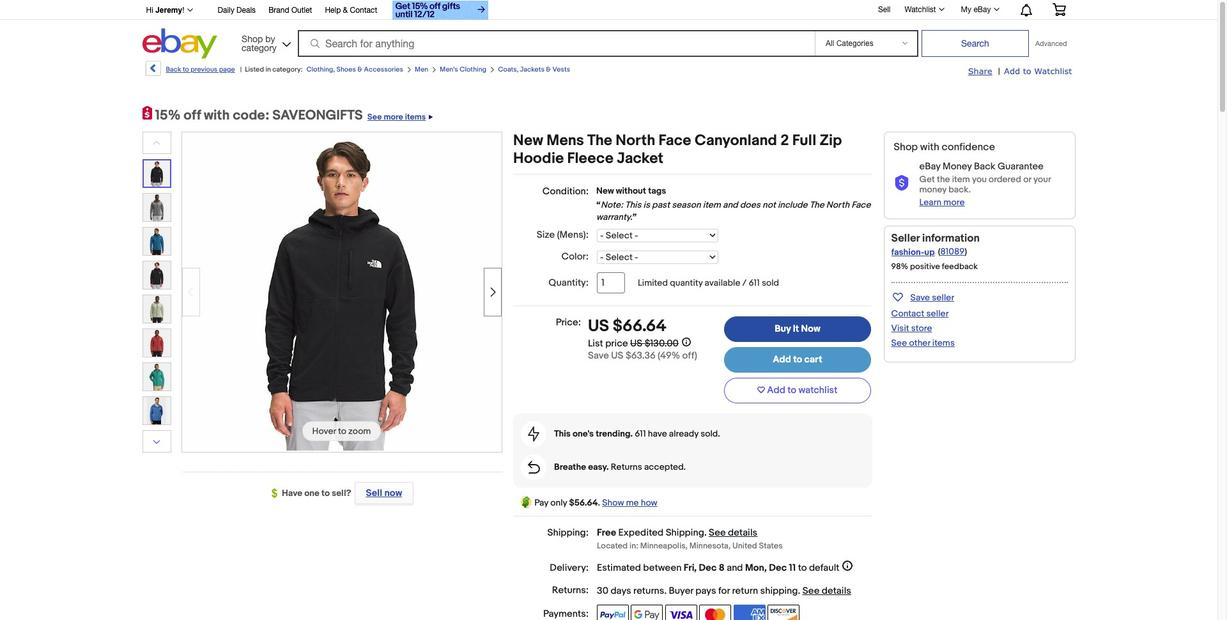 Task type: describe. For each thing, give the bounding box(es) containing it.
this inside '" note: this is past season item and does not include the north face warranty.'
[[625, 199, 641, 210]]

size
[[537, 229, 555, 241]]

information
[[922, 232, 980, 245]]

days
[[611, 585, 631, 597]]

north inside '" note: this is past season item and does not include the north face warranty.'
[[826, 199, 850, 210]]

paypal image
[[597, 605, 629, 620]]

daily deals link
[[218, 4, 256, 18]]

color
[[562, 250, 586, 262]]

ordered
[[989, 174, 1022, 185]]

between
[[643, 562, 682, 574]]

1 vertical spatial see details link
[[803, 585, 851, 597]]

share | add to watchlist
[[968, 66, 1072, 77]]

"
[[596, 199, 601, 210]]

warranty.
[[596, 212, 632, 222]]

vests
[[553, 65, 570, 74]]

8
[[719, 562, 725, 574]]

does
[[740, 199, 761, 210]]

learn more link
[[919, 197, 965, 208]]

my
[[961, 5, 972, 14]]

pays
[[696, 585, 716, 597]]

tags
[[648, 185, 666, 196]]

price
[[605, 338, 628, 350]]

1 horizontal spatial |
[[998, 66, 1000, 77]]

to inside button
[[788, 384, 797, 396]]

shop with confidence
[[894, 141, 995, 153]]

delivery:
[[550, 562, 589, 574]]

advanced link
[[1029, 31, 1074, 56]]

sell now
[[366, 487, 402, 499]]

picture 5 of 14 image
[[143, 295, 170, 323]]

fleece
[[567, 150, 614, 167]]

jackets
[[520, 65, 545, 74]]

new mens the north face canyonland 2 full zip hoodie fleece jacket - picture 1 of 14 image
[[182, 131, 501, 450]]

to left cart
[[793, 353, 802, 365]]

outlet
[[291, 6, 312, 15]]

jacket
[[617, 150, 664, 167]]

add inside the share | add to watchlist
[[1004, 66, 1020, 76]]

see more items
[[367, 112, 426, 122]]

us $66.64
[[588, 316, 667, 336]]

limited
[[638, 277, 668, 288]]

back to previous page
[[166, 65, 235, 74]]

advanced
[[1035, 40, 1067, 47]]

sold
[[762, 277, 779, 288]]

minnesota,
[[690, 541, 731, 551]]

is
[[643, 199, 650, 210]]

shipping:
[[548, 526, 589, 539]]

jeremy
[[155, 6, 182, 15]]

have
[[282, 488, 302, 499]]

coats,
[[498, 65, 519, 74]]

15% off with code: saveongifts
[[155, 107, 363, 124]]

picture 7 of 14 image
[[143, 363, 170, 391]]

canyonland
[[695, 132, 777, 150]]

the inside the "new mens the north face canyonland 2 full zip hoodie fleece jacket"
[[587, 132, 612, 150]]

1 horizontal spatial details
[[822, 585, 851, 597]]

my ebay link
[[954, 2, 1005, 17]]

guarantee
[[998, 160, 1044, 173]]

picture 2 of 14 image
[[143, 194, 170, 221]]

breathe easy. returns accepted.
[[554, 461, 686, 472]]

0 horizontal spatial |
[[240, 65, 242, 74]]

visit store link
[[891, 323, 932, 334]]

to right one
[[322, 488, 330, 499]]

shop by category
[[242, 34, 277, 53]]

2
[[781, 132, 789, 150]]

quantity
[[670, 277, 703, 288]]

1 vertical spatial 611
[[635, 428, 646, 439]]

mon,
[[745, 562, 767, 574]]

buy
[[775, 322, 791, 335]]

0 vertical spatial 611
[[749, 277, 760, 288]]

north inside the "new mens the north face canyonland 2 full zip hoodie fleece jacket"
[[616, 132, 655, 150]]

clothing, shoes & accessories
[[307, 65, 403, 74]]

list price us $130.00
[[588, 338, 679, 350]]

you
[[972, 174, 987, 185]]

see inside contact seller visit store see other items
[[891, 337, 907, 348]]

shoes
[[337, 65, 356, 74]]

sold.
[[701, 428, 720, 439]]

1 horizontal spatial with
[[920, 141, 940, 153]]

full
[[792, 132, 816, 150]]

in
[[266, 65, 271, 74]]

see down default
[[803, 585, 820, 597]]

how
[[641, 497, 658, 508]]

save for save seller
[[911, 292, 930, 303]]

add to cart
[[773, 353, 822, 365]]

have
[[648, 428, 667, 439]]

0 vertical spatial items
[[405, 112, 426, 122]]

money
[[919, 184, 947, 195]]

account navigation
[[139, 0, 1075, 22]]

2 horizontal spatial us
[[630, 338, 643, 350]]

men's
[[440, 65, 458, 74]]

& inside account navigation
[[343, 6, 348, 15]]

breathe
[[554, 461, 586, 472]]

clothing,
[[307, 65, 335, 74]]

men's clothing link
[[440, 65, 487, 74]]

sell for sell now
[[366, 487, 382, 499]]

positive
[[910, 261, 940, 272]]

get an extra 15% off image
[[393, 1, 488, 20]]

item for this
[[703, 199, 721, 210]]

see other items link
[[891, 337, 955, 348]]

picture 4 of 14 image
[[143, 261, 170, 289]]

add to watchlist link
[[1004, 65, 1072, 77]]

see more items link
[[363, 107, 433, 124]]

contact inside account navigation
[[350, 6, 377, 15]]

fashion-
[[891, 247, 925, 258]]

. for shipping
[[704, 526, 707, 539]]

Quantity: text field
[[597, 272, 625, 293]]

limited quantity available / 611 sold
[[638, 277, 779, 288]]

confidence
[[942, 141, 995, 153]]

trending.
[[596, 428, 633, 439]]

returns
[[611, 461, 642, 472]]

the inside '" note: this is past season item and does not include the north face warranty.'
[[810, 199, 824, 210]]

15%
[[155, 107, 181, 124]]

$130.00
[[645, 338, 679, 350]]

items inside contact seller visit store see other items
[[932, 337, 955, 348]]

pay
[[535, 497, 549, 508]]

quantity:
[[549, 276, 589, 289]]

ebay inside ebay money back guarantee get the item you ordered or your money back. learn more
[[919, 160, 941, 173]]



Task type: vqa. For each thing, say whether or not it's contained in the screenshot.
Shipping:
yes



Task type: locate. For each thing, give the bounding box(es) containing it.
face inside the "new mens the north face canyonland 2 full zip hoodie fleece jacket"
[[659, 132, 691, 150]]

none submit inside shop by category banner
[[922, 30, 1029, 57]]

0 vertical spatial watchlist
[[905, 5, 936, 14]]

add for add to watchlist
[[767, 384, 786, 396]]

estimated between fri, dec 8 and mon, dec 11 to default
[[597, 562, 840, 574]]

ebay right my
[[974, 5, 991, 14]]

visit
[[891, 323, 909, 334]]

ebay inside my ebay link
[[974, 5, 991, 14]]

add inside add to cart link
[[773, 353, 791, 365]]

seller down save seller
[[927, 308, 949, 319]]

0 horizontal spatial the
[[587, 132, 612, 150]]

1 horizontal spatial face
[[852, 199, 871, 210]]

0 vertical spatial more
[[384, 112, 403, 122]]

1 vertical spatial with
[[920, 141, 940, 153]]

list
[[588, 338, 603, 350]]

1 horizontal spatial back
[[974, 160, 996, 173]]

without
[[616, 185, 646, 196]]

(
[[938, 246, 941, 257]]

see up minnesota,
[[709, 526, 726, 539]]

sell
[[878, 5, 891, 14], [366, 487, 382, 499]]

seller for contact
[[927, 308, 949, 319]]

and inside '" note: this is past season item and does not include the north face warranty.'
[[723, 199, 738, 210]]

seller for save
[[932, 292, 954, 303]]

0 horizontal spatial this
[[554, 428, 571, 439]]

add for add to cart
[[773, 353, 791, 365]]

more inside see more items link
[[384, 112, 403, 122]]

previous
[[191, 65, 218, 74]]

1 horizontal spatial the
[[810, 199, 824, 210]]

picture 1 of 14 image
[[144, 160, 170, 187]]

to
[[183, 65, 189, 74], [1023, 66, 1032, 76], [793, 353, 802, 365], [788, 384, 797, 396], [322, 488, 330, 499], [798, 562, 807, 574]]

. left "show"
[[598, 497, 600, 508]]

1 horizontal spatial shop
[[894, 141, 918, 153]]

& right help
[[343, 6, 348, 15]]

it
[[793, 322, 799, 335]]

picture 6 of 14 image
[[143, 329, 170, 357]]

with details__icon image for breathe easy.
[[528, 461, 540, 473]]

more down back.
[[944, 197, 965, 208]]

1 dec from the left
[[699, 562, 717, 574]]

0 horizontal spatial face
[[659, 132, 691, 150]]

1 vertical spatial with details__icon image
[[528, 426, 540, 441]]

category
[[242, 43, 277, 53]]

items right "other"
[[932, 337, 955, 348]]

. left buyer
[[664, 585, 667, 597]]

11
[[789, 562, 796, 574]]

off)
[[682, 350, 697, 362]]

contact
[[350, 6, 377, 15], [891, 308, 925, 319]]

with details__icon image
[[894, 175, 909, 191], [528, 426, 540, 441], [528, 461, 540, 473]]

to inside the share | add to watchlist
[[1023, 66, 1032, 76]]

the right include
[[810, 199, 824, 210]]

& right shoes
[[358, 65, 363, 74]]

" note: this is past season item and does not include the north face warranty.
[[596, 199, 871, 222]]

0 vertical spatial face
[[659, 132, 691, 150]]

items
[[405, 112, 426, 122], [932, 337, 955, 348]]

size (mens)
[[537, 229, 586, 241]]

1 vertical spatial and
[[727, 562, 743, 574]]

0 vertical spatial seller
[[932, 292, 954, 303]]

up
[[925, 247, 935, 258]]

shop for shop by category
[[242, 34, 263, 44]]

1 vertical spatial details
[[822, 585, 851, 597]]

us down $66.64
[[630, 338, 643, 350]]

0 horizontal spatial us
[[588, 316, 609, 336]]

611 right the /
[[749, 277, 760, 288]]

already
[[669, 428, 699, 439]]

1 horizontal spatial items
[[932, 337, 955, 348]]

face inside '" note: this is past season item and does not include the north face warranty.'
[[852, 199, 871, 210]]

states
[[759, 541, 783, 551]]

for
[[718, 585, 730, 597]]

easy.
[[588, 461, 609, 472]]

1 horizontal spatial &
[[358, 65, 363, 74]]

this up "
[[625, 199, 641, 210]]

1 vertical spatial items
[[932, 337, 955, 348]]

0 horizontal spatial details
[[728, 526, 758, 539]]

off
[[184, 107, 201, 124]]

0 vertical spatial item
[[952, 174, 970, 185]]

details inside free expedited shipping . see details located in: minneapolis, minnesota, united states
[[728, 526, 758, 539]]

estimated
[[597, 562, 641, 574]]

shop inside "shop by category"
[[242, 34, 263, 44]]

us $66.64 main content
[[513, 132, 872, 620]]

the right mens
[[587, 132, 612, 150]]

your
[[1034, 174, 1051, 185]]

american express image
[[734, 605, 765, 620]]

coats, jackets & vests
[[498, 65, 570, 74]]

item down money
[[952, 174, 970, 185]]

seller inside contact seller visit store see other items
[[927, 308, 949, 319]]

watchlist inside the share | add to watchlist
[[1034, 66, 1072, 76]]

1 vertical spatial the
[[810, 199, 824, 210]]

to left watchlist
[[788, 384, 797, 396]]

98%
[[891, 261, 908, 272]]

0 horizontal spatial watchlist
[[905, 5, 936, 14]]

1 horizontal spatial contact
[[891, 308, 925, 319]]

)
[[965, 246, 967, 257]]

Search for anything text field
[[300, 31, 812, 56]]

item right season
[[703, 199, 721, 210]]

shop for shop with confidence
[[894, 141, 918, 153]]

see details link down default
[[803, 585, 851, 597]]

learn
[[919, 197, 942, 208]]

1 horizontal spatial see details link
[[803, 585, 851, 597]]

0 horizontal spatial more
[[384, 112, 403, 122]]

contact up visit store link
[[891, 308, 925, 319]]

1 vertical spatial seller
[[927, 308, 949, 319]]

| listed in category:
[[240, 65, 303, 74]]

1 horizontal spatial ebay
[[974, 5, 991, 14]]

discover image
[[768, 605, 800, 620]]

this one's trending. 611 have already sold.
[[554, 428, 720, 439]]

details down default
[[822, 585, 851, 597]]

0 vertical spatial sell
[[878, 5, 891, 14]]

to left previous
[[183, 65, 189, 74]]

this
[[625, 199, 641, 210], [554, 428, 571, 439]]

include
[[778, 199, 808, 210]]

0 vertical spatial the
[[587, 132, 612, 150]]

1 vertical spatial back
[[974, 160, 996, 173]]

with details__icon image for this one's trending.
[[528, 426, 540, 441]]

other
[[909, 337, 930, 348]]

master card image
[[699, 605, 731, 620]]

details up united
[[728, 526, 758, 539]]

available
[[705, 277, 740, 288]]

share button
[[968, 65, 993, 77]]

sell?
[[332, 488, 351, 499]]

. inside free expedited shipping . see details located in: minneapolis, minnesota, united states
[[704, 526, 707, 539]]

0 vertical spatial with
[[204, 107, 230, 124]]

0 horizontal spatial shop
[[242, 34, 263, 44]]

save up contact seller link
[[911, 292, 930, 303]]

with details__icon image for ebay money back guarantee
[[894, 175, 909, 191]]

new for new without tags
[[596, 185, 614, 196]]

0 vertical spatial with details__icon image
[[894, 175, 909, 191]]

1 vertical spatial new
[[596, 185, 614, 196]]

sell left watchlist link
[[878, 5, 891, 14]]

0 horizontal spatial dec
[[699, 562, 717, 574]]

contact right help
[[350, 6, 377, 15]]

0 vertical spatial shop
[[242, 34, 263, 44]]

0 horizontal spatial item
[[703, 199, 721, 210]]

men link
[[415, 65, 428, 74]]

my ebay
[[961, 5, 991, 14]]

0 vertical spatial this
[[625, 199, 641, 210]]

81089
[[941, 246, 965, 257]]

0 horizontal spatial &
[[343, 6, 348, 15]]

brand outlet
[[269, 6, 312, 15]]

watchlist down advanced link
[[1034, 66, 1072, 76]]

item inside '" note: this is past season item and does not include the north face warranty.'
[[703, 199, 721, 210]]

. for $56.64
[[598, 497, 600, 508]]

1 vertical spatial watchlist
[[1034, 66, 1072, 76]]

to right 11
[[798, 562, 807, 574]]

0 horizontal spatial back
[[166, 65, 181, 74]]

item inside ebay money back guarantee get the item you ordered or your money back. learn more
[[952, 174, 970, 185]]

611 left have
[[635, 428, 646, 439]]

save down us $66.64
[[588, 350, 609, 362]]

mens
[[547, 132, 584, 150]]

1 horizontal spatial watchlist
[[1034, 66, 1072, 76]]

us left $63.36
[[611, 350, 624, 362]]

0 horizontal spatial north
[[616, 132, 655, 150]]

|
[[240, 65, 242, 74], [998, 66, 1000, 77]]

2 horizontal spatial &
[[546, 65, 551, 74]]

sell for sell
[[878, 5, 891, 14]]

sell left now
[[366, 487, 382, 499]]

add
[[1004, 66, 1020, 76], [773, 353, 791, 365], [767, 384, 786, 396]]

us
[[588, 316, 609, 336], [630, 338, 643, 350], [611, 350, 624, 362]]

see down accessories
[[367, 112, 382, 122]]

1 horizontal spatial us
[[611, 350, 624, 362]]

save for save us $63.36 (49% off)
[[588, 350, 609, 362]]

new up " in the top of the page
[[596, 185, 614, 196]]

add down add to cart link
[[767, 384, 786, 396]]

0 horizontal spatial with
[[204, 107, 230, 124]]

. up minnesota,
[[704, 526, 707, 539]]

shop by category banner
[[139, 0, 1075, 62]]

0 horizontal spatial ebay
[[919, 160, 941, 173]]

watchlist inside account navigation
[[905, 5, 936, 14]]

expedited
[[619, 526, 664, 539]]

new for new mens the north face canyonland 2 full zip hoodie fleece jacket
[[513, 132, 543, 150]]

seller up contact seller link
[[932, 292, 954, 303]]

0 horizontal spatial save
[[588, 350, 609, 362]]

0 vertical spatial add
[[1004, 66, 1020, 76]]

0 vertical spatial and
[[723, 199, 738, 210]]

1 vertical spatial shop
[[894, 141, 918, 153]]

0 horizontal spatial see details link
[[709, 526, 758, 539]]

page
[[219, 65, 235, 74]]

see details link up united
[[709, 526, 758, 539]]

0 horizontal spatial contact
[[350, 6, 377, 15]]

1 vertical spatial ebay
[[919, 160, 941, 173]]

| right share button
[[998, 66, 1000, 77]]

1 vertical spatial face
[[852, 199, 871, 210]]

0 horizontal spatial 611
[[635, 428, 646, 439]]

0 vertical spatial back
[[166, 65, 181, 74]]

& left vests
[[546, 65, 551, 74]]

1 horizontal spatial sell
[[878, 5, 891, 14]]

add to watchlist
[[767, 384, 838, 396]]

men's clothing
[[440, 65, 487, 74]]

ebay up get
[[919, 160, 941, 173]]

1 horizontal spatial this
[[625, 199, 641, 210]]

0 vertical spatial new
[[513, 132, 543, 150]]

default
[[809, 562, 840, 574]]

0 vertical spatial save
[[911, 292, 930, 303]]

30
[[597, 585, 609, 597]]

1 vertical spatial save
[[588, 350, 609, 362]]

1 vertical spatial item
[[703, 199, 721, 210]]

shipping
[[666, 526, 704, 539]]

with right off
[[204, 107, 230, 124]]

1 vertical spatial contact
[[891, 308, 925, 319]]

contact seller link
[[891, 308, 949, 319]]

1 horizontal spatial dec
[[769, 562, 787, 574]]

return
[[732, 585, 758, 597]]

and left does at the right of page
[[723, 199, 738, 210]]

dec left the 8 in the bottom of the page
[[699, 562, 717, 574]]

new left mens
[[513, 132, 543, 150]]

united
[[733, 541, 757, 551]]

your shopping cart image
[[1052, 3, 1067, 16]]

hi
[[146, 6, 153, 15]]

1 vertical spatial this
[[554, 428, 571, 439]]

see inside free expedited shipping . see details located in: minneapolis, minnesota, united states
[[709, 526, 726, 539]]

feedback
[[942, 261, 978, 272]]

dec left 11
[[769, 562, 787, 574]]

new inside the "new mens the north face canyonland 2 full zip hoodie fleece jacket"
[[513, 132, 543, 150]]

add down buy
[[773, 353, 791, 365]]

save seller button
[[891, 290, 954, 304]]

back inside ebay money back guarantee get the item you ordered or your money back. learn more
[[974, 160, 996, 173]]

visa image
[[665, 605, 697, 620]]

0 vertical spatial contact
[[350, 6, 377, 15]]

1 horizontal spatial item
[[952, 174, 970, 185]]

dollar sign image
[[272, 489, 282, 499]]

with up get
[[920, 141, 940, 153]]

item for back
[[952, 174, 970, 185]]

north right fleece
[[616, 132, 655, 150]]

None submit
[[922, 30, 1029, 57]]

get
[[919, 174, 935, 185]]

with details__icon image left the "one's"
[[528, 426, 540, 441]]

to down advanced link
[[1023, 66, 1032, 76]]

. up discover image
[[798, 585, 800, 597]]

new mens the north face canyonland 2 full zip hoodie fleece jacket
[[513, 132, 842, 167]]

ebay
[[974, 5, 991, 14], [919, 160, 941, 173]]

1 vertical spatial sell
[[366, 487, 382, 499]]

1 horizontal spatial 611
[[749, 277, 760, 288]]

1 vertical spatial north
[[826, 199, 850, 210]]

0 vertical spatial details
[[728, 526, 758, 539]]

show
[[602, 497, 624, 508]]

see down visit
[[891, 337, 907, 348]]

$66.64
[[613, 316, 667, 336]]

see
[[367, 112, 382, 122], [891, 337, 907, 348], [709, 526, 726, 539], [803, 585, 820, 597]]

this left the "one's"
[[554, 428, 571, 439]]

add inside add to watchlist button
[[767, 384, 786, 396]]

one
[[304, 488, 320, 499]]

. for returns
[[664, 585, 667, 597]]

with details__icon image left get
[[894, 175, 909, 191]]

save inside button
[[911, 292, 930, 303]]

fashion-up link
[[891, 247, 935, 258]]

now
[[384, 487, 402, 499]]

listed
[[245, 65, 264, 74]]

2 vertical spatial add
[[767, 384, 786, 396]]

contact inside contact seller visit store see other items
[[891, 308, 925, 319]]

add to cart link
[[724, 347, 871, 372]]

| left 'listed'
[[240, 65, 242, 74]]

and right the 8 in the bottom of the page
[[727, 562, 743, 574]]

one's
[[573, 428, 594, 439]]

items down the "men" link at the left top of the page
[[405, 112, 426, 122]]

1 horizontal spatial more
[[944, 197, 965, 208]]

picture 3 of 14 image
[[143, 228, 170, 255]]

back left previous
[[166, 65, 181, 74]]

help & contact link
[[325, 4, 377, 18]]

me
[[626, 497, 639, 508]]

more inside ebay money back guarantee get the item you ordered or your money back. learn more
[[944, 197, 965, 208]]

1 horizontal spatial north
[[826, 199, 850, 210]]

0 horizontal spatial new
[[513, 132, 543, 150]]

1 horizontal spatial new
[[596, 185, 614, 196]]

picture 8 of 14 image
[[143, 397, 170, 424]]

save inside us $66.64 main content
[[588, 350, 609, 362]]

& for clothing,
[[358, 65, 363, 74]]

not
[[763, 199, 776, 210]]

0 vertical spatial ebay
[[974, 5, 991, 14]]

& for coats,
[[546, 65, 551, 74]]

!
[[182, 6, 184, 15]]

accessories
[[364, 65, 403, 74]]

sell now link
[[351, 482, 414, 504]]

0 horizontal spatial items
[[405, 112, 426, 122]]

north right include
[[826, 199, 850, 210]]

1 vertical spatial more
[[944, 197, 965, 208]]

0 vertical spatial north
[[616, 132, 655, 150]]

with details__icon image up "pay"
[[528, 461, 540, 473]]

accepted.
[[644, 461, 686, 472]]

google pay image
[[631, 605, 663, 620]]

back up you
[[974, 160, 996, 173]]

1 vertical spatial add
[[773, 353, 791, 365]]

note:
[[601, 199, 623, 210]]

details
[[728, 526, 758, 539], [822, 585, 851, 597]]

sell inside account navigation
[[878, 5, 891, 14]]

store
[[911, 323, 932, 334]]

watchlist right sell link
[[905, 5, 936, 14]]

1 horizontal spatial save
[[911, 292, 930, 303]]

0 vertical spatial see details link
[[709, 526, 758, 539]]

brand outlet link
[[269, 4, 312, 18]]

0 horizontal spatial sell
[[366, 487, 382, 499]]

add right the share
[[1004, 66, 1020, 76]]

free
[[597, 526, 616, 539]]

2 dec from the left
[[769, 562, 787, 574]]

seller inside button
[[932, 292, 954, 303]]

us up list
[[588, 316, 609, 336]]

2 vertical spatial with details__icon image
[[528, 461, 540, 473]]

more down accessories
[[384, 112, 403, 122]]



